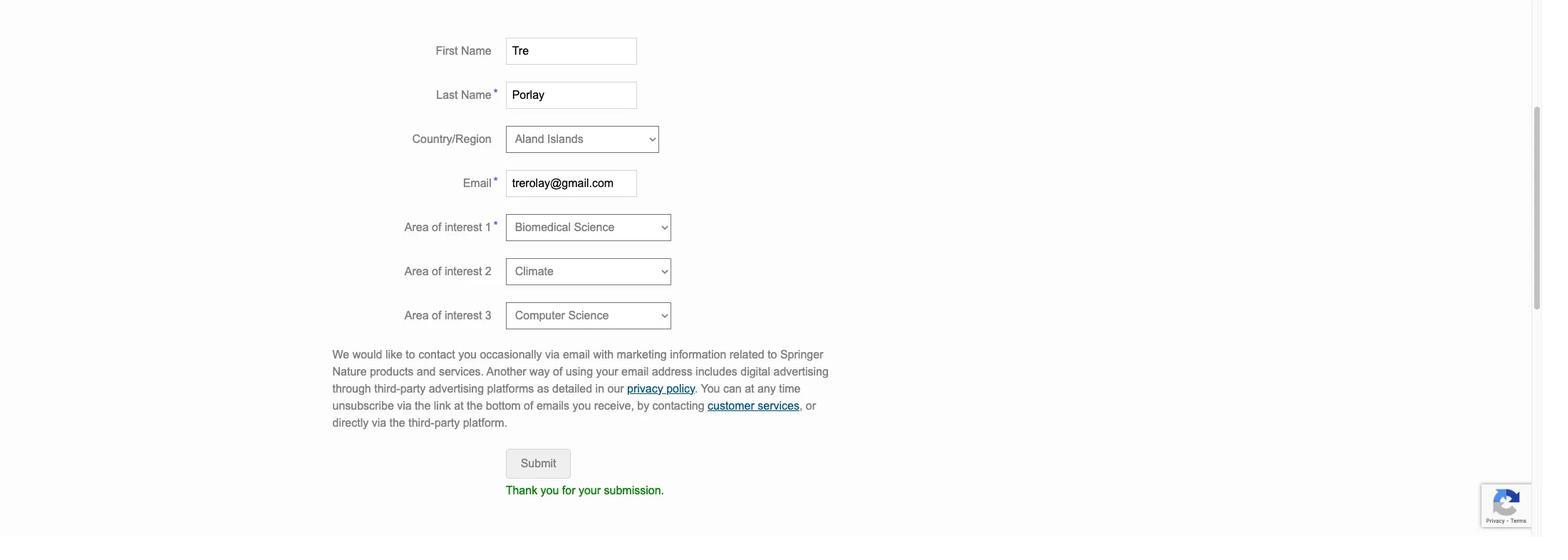 Task type: vqa. For each thing, say whether or not it's contained in the screenshot.
THE JOURNALS
no



Task type: locate. For each thing, give the bounding box(es) containing it.
0 vertical spatial your
[[596, 366, 618, 378]]

name right last
[[461, 89, 491, 101]]

0 vertical spatial via
[[545, 349, 560, 361]]

via inside . you can at any time unsubscribe via the link at the bottom of emails you receive, by contacting
[[397, 400, 412, 412]]

you up "services." on the bottom left of the page
[[458, 349, 477, 361]]

0 vertical spatial you
[[458, 349, 477, 361]]

advertising
[[773, 366, 829, 378], [429, 383, 484, 395]]

your down with
[[596, 366, 618, 378]]

of left emails
[[524, 400, 533, 412]]

the up platform.
[[467, 400, 483, 412]]

2 vertical spatial interest
[[445, 310, 482, 322]]

your right for
[[579, 485, 601, 497]]

area
[[405, 221, 429, 234], [405, 266, 429, 278], [405, 310, 429, 322]]

1 interest from the top
[[445, 221, 482, 234]]

platform.
[[463, 417, 507, 430]]

0 vertical spatial advertising
[[773, 366, 829, 378]]

1 vertical spatial interest
[[445, 266, 482, 278]]

interest
[[445, 221, 482, 234], [445, 266, 482, 278], [445, 310, 482, 322]]

at right link
[[454, 400, 464, 412]]

our
[[607, 383, 624, 395]]

marketing
[[617, 349, 667, 361]]

0 vertical spatial area
[[405, 221, 429, 234]]

first name
[[436, 45, 491, 57]]

you
[[701, 383, 720, 395]]

1
[[485, 221, 491, 234]]

at
[[745, 383, 754, 395], [454, 400, 464, 412]]

the
[[415, 400, 431, 412], [467, 400, 483, 412], [389, 417, 405, 430]]

via down unsubscribe
[[372, 417, 386, 430]]

, or directly via the third-party platform.
[[332, 400, 816, 430]]

1 horizontal spatial email
[[621, 366, 649, 378]]

interest left 3
[[445, 310, 482, 322]]

0 horizontal spatial via
[[372, 417, 386, 430]]

or
[[806, 400, 816, 412]]

name for first name
[[461, 45, 491, 57]]

1 horizontal spatial via
[[397, 400, 412, 412]]

via inside we would like to contact you occasionally via email with marketing information related to springer nature products and services. another way of using your email address includes digital advertising through third-party advertising platforms as detailed in our
[[545, 349, 560, 361]]

0 vertical spatial at
[[745, 383, 754, 395]]

last
[[436, 89, 458, 101]]

advertising down "services." on the bottom left of the page
[[429, 383, 484, 395]]

to
[[406, 349, 415, 361], [768, 349, 777, 361]]

link
[[434, 400, 451, 412]]

0 vertical spatial interest
[[445, 221, 482, 234]]

1 name from the top
[[461, 45, 491, 57]]

platforms
[[487, 383, 534, 395]]

2 vertical spatial you
[[541, 485, 559, 497]]

third- inside we would like to contact you occasionally via email with marketing information related to springer nature products and services. another way of using your email address includes digital advertising through third-party advertising platforms as detailed in our
[[374, 383, 400, 395]]

to up digital
[[768, 349, 777, 361]]

0 vertical spatial name
[[461, 45, 491, 57]]

third- down the products
[[374, 383, 400, 395]]

area of interest 3
[[405, 310, 491, 322]]

3 area from the top
[[405, 310, 429, 322]]

third- down link
[[408, 417, 434, 430]]

1 horizontal spatial advertising
[[773, 366, 829, 378]]

interest left 1 at the top left of the page
[[445, 221, 482, 234]]

name right the first
[[461, 45, 491, 57]]

Last Name text field
[[506, 82, 637, 109]]

1 vertical spatial party
[[434, 417, 460, 430]]

privacy policy link
[[627, 383, 695, 395]]

email down 'marketing'
[[621, 366, 649, 378]]

2 vertical spatial via
[[372, 417, 386, 430]]

you left for
[[541, 485, 559, 497]]

to right like on the bottom left of page
[[406, 349, 415, 361]]

first
[[436, 45, 458, 57]]

you down 'detailed'
[[573, 400, 591, 412]]

via
[[545, 349, 560, 361], [397, 400, 412, 412], [372, 417, 386, 430]]

1 horizontal spatial third-
[[408, 417, 434, 430]]

of down area of interest 1 on the left top of the page
[[432, 266, 441, 278]]

2 vertical spatial area
[[405, 310, 429, 322]]

0 horizontal spatial third-
[[374, 383, 400, 395]]

0 horizontal spatial at
[[454, 400, 464, 412]]

interest left 2
[[445, 266, 482, 278]]

occasionally
[[480, 349, 542, 361]]

0 horizontal spatial party
[[400, 383, 426, 395]]

1 vertical spatial via
[[397, 400, 412, 412]]

party
[[400, 383, 426, 395], [434, 417, 460, 430]]

0 vertical spatial party
[[400, 383, 426, 395]]

2 area from the top
[[405, 266, 429, 278]]

0 vertical spatial email
[[563, 349, 590, 361]]

2 horizontal spatial you
[[573, 400, 591, 412]]

1 vertical spatial name
[[461, 89, 491, 101]]

1 horizontal spatial you
[[541, 485, 559, 497]]

1 horizontal spatial to
[[768, 349, 777, 361]]

receive,
[[594, 400, 634, 412]]

1 vertical spatial third-
[[408, 417, 434, 430]]

by
[[637, 400, 649, 412]]

of right way
[[553, 366, 562, 378]]

you inside . you can at any time unsubscribe via the link at the bottom of emails you receive, by contacting
[[573, 400, 591, 412]]

the down unsubscribe
[[389, 417, 405, 430]]

advertising down springer
[[773, 366, 829, 378]]

of inside we would like to contact you occasionally via email with marketing information related to springer nature products and services. another way of using your email address includes digital advertising through third-party advertising platforms as detailed in our
[[553, 366, 562, 378]]

1 vertical spatial you
[[573, 400, 591, 412]]

area of interest 2
[[405, 266, 491, 278]]

1 vertical spatial area
[[405, 266, 429, 278]]

1 area from the top
[[405, 221, 429, 234]]

0 vertical spatial third-
[[374, 383, 400, 395]]

First Name text field
[[506, 38, 637, 65]]

party down link
[[434, 417, 460, 430]]

submit
[[521, 458, 556, 470]]

area down area of interest 1 on the left top of the page
[[405, 266, 429, 278]]

customer
[[708, 400, 754, 412]]

of up area of interest 2
[[432, 221, 441, 234]]

2 horizontal spatial via
[[545, 349, 560, 361]]

in
[[595, 383, 604, 395]]

via down the products
[[397, 400, 412, 412]]

of up contact at the left bottom
[[432, 310, 441, 322]]

you
[[458, 349, 477, 361], [573, 400, 591, 412], [541, 485, 559, 497]]

at right can
[[745, 383, 754, 395]]

contact
[[418, 349, 455, 361]]

for
[[562, 485, 575, 497]]

1 vertical spatial your
[[579, 485, 601, 497]]

email
[[563, 349, 590, 361], [621, 366, 649, 378]]

emails
[[536, 400, 569, 412]]

customer services
[[708, 400, 799, 412]]

1 horizontal spatial the
[[415, 400, 431, 412]]

directly
[[332, 417, 369, 430]]

1 vertical spatial at
[[454, 400, 464, 412]]

area of interest 1
[[405, 221, 491, 234]]

of
[[432, 221, 441, 234], [432, 266, 441, 278], [432, 310, 441, 322], [553, 366, 562, 378], [524, 400, 533, 412]]

area up contact at the left bottom
[[405, 310, 429, 322]]

includes
[[696, 366, 737, 378]]

0 horizontal spatial to
[[406, 349, 415, 361]]

name
[[461, 45, 491, 57], [461, 89, 491, 101]]

third-
[[374, 383, 400, 395], [408, 417, 434, 430]]

3 interest from the top
[[445, 310, 482, 322]]

1 vertical spatial advertising
[[429, 383, 484, 395]]

2 to from the left
[[768, 349, 777, 361]]

area up area of interest 2
[[405, 221, 429, 234]]

email up using at left
[[563, 349, 590, 361]]

2 name from the top
[[461, 89, 491, 101]]

party down and
[[400, 383, 426, 395]]

via up way
[[545, 349, 560, 361]]

.
[[695, 383, 698, 395]]

0 horizontal spatial you
[[458, 349, 477, 361]]

2 interest from the top
[[445, 266, 482, 278]]

0 horizontal spatial the
[[389, 417, 405, 430]]

,
[[799, 400, 803, 412]]

like
[[385, 349, 403, 361]]

detailed
[[552, 383, 592, 395]]

submit button
[[506, 449, 571, 479]]

we would like to contact you occasionally via email with marketing information related to springer nature products and services. another way of using your email address includes digital advertising through third-party advertising platforms as detailed in our
[[332, 349, 829, 395]]

your
[[596, 366, 618, 378], [579, 485, 601, 497]]

the left link
[[415, 400, 431, 412]]

of inside . you can at any time unsubscribe via the link at the bottom of emails you receive, by contacting
[[524, 400, 533, 412]]

0 horizontal spatial advertising
[[429, 383, 484, 395]]

1 horizontal spatial party
[[434, 417, 460, 430]]



Task type: describe. For each thing, give the bounding box(es) containing it.
unsubscribe
[[332, 400, 394, 412]]

Email email field
[[506, 170, 637, 197]]

your inside we would like to contact you occasionally via email with marketing information related to springer nature products and services. another way of using your email address includes digital advertising through third-party advertising platforms as detailed in our
[[596, 366, 618, 378]]

privacy policy
[[627, 383, 695, 395]]

related
[[730, 349, 764, 361]]

email
[[463, 177, 491, 189]]

country/region
[[412, 133, 491, 145]]

would
[[352, 349, 382, 361]]

via inside , or directly via the third-party platform.
[[372, 417, 386, 430]]

using
[[566, 366, 593, 378]]

with
[[593, 349, 614, 361]]

of for area of interest 1
[[432, 221, 441, 234]]

products
[[370, 366, 414, 378]]

1 to from the left
[[406, 349, 415, 361]]

policy
[[666, 383, 695, 395]]

area for area of interest 2
[[405, 266, 429, 278]]

time
[[779, 383, 801, 395]]

through
[[332, 383, 371, 395]]

area for area of interest 1
[[405, 221, 429, 234]]

any
[[757, 383, 776, 395]]

via for email
[[545, 349, 560, 361]]

customer services link
[[708, 400, 799, 412]]

3
[[485, 310, 491, 322]]

can
[[723, 383, 742, 395]]

bottom
[[486, 400, 521, 412]]

last name
[[436, 89, 491, 101]]

privacy
[[627, 383, 663, 395]]

of for area of interest 3
[[432, 310, 441, 322]]

via for the
[[397, 400, 412, 412]]

you inside we would like to contact you occasionally via email with marketing information related to springer nature products and services. another way of using your email address includes digital advertising through third-party advertising platforms as detailed in our
[[458, 349, 477, 361]]

thank you for your submission.
[[506, 485, 664, 497]]

interest for 3
[[445, 310, 482, 322]]

services.
[[439, 366, 484, 378]]

the inside , or directly via the third-party platform.
[[389, 417, 405, 430]]

name for last name
[[461, 89, 491, 101]]

services
[[758, 400, 799, 412]]

party inside , or directly via the third-party platform.
[[434, 417, 460, 430]]

2
[[485, 266, 491, 278]]

and
[[417, 366, 436, 378]]

1 horizontal spatial at
[[745, 383, 754, 395]]

interest for 1
[[445, 221, 482, 234]]

another
[[486, 366, 526, 378]]

2 horizontal spatial the
[[467, 400, 483, 412]]

digital
[[741, 366, 770, 378]]

party inside we would like to contact you occasionally via email with marketing information related to springer nature products and services. another way of using your email address includes digital advertising through third-party advertising platforms as detailed in our
[[400, 383, 426, 395]]

1 vertical spatial email
[[621, 366, 649, 378]]

information
[[670, 349, 726, 361]]

thank
[[506, 485, 537, 497]]

we
[[332, 349, 349, 361]]

springer
[[780, 349, 823, 361]]

of for area of interest 2
[[432, 266, 441, 278]]

contacting
[[652, 400, 704, 412]]

area for area of interest 3
[[405, 310, 429, 322]]

third- inside , or directly via the third-party platform.
[[408, 417, 434, 430]]

interest for 2
[[445, 266, 482, 278]]

nature
[[332, 366, 367, 378]]

. you can at any time unsubscribe via the link at the bottom of emails you receive, by contacting
[[332, 383, 801, 412]]

submission.
[[604, 485, 664, 497]]

0 horizontal spatial email
[[563, 349, 590, 361]]

as
[[537, 383, 549, 395]]

way
[[530, 366, 550, 378]]

address
[[652, 366, 692, 378]]



